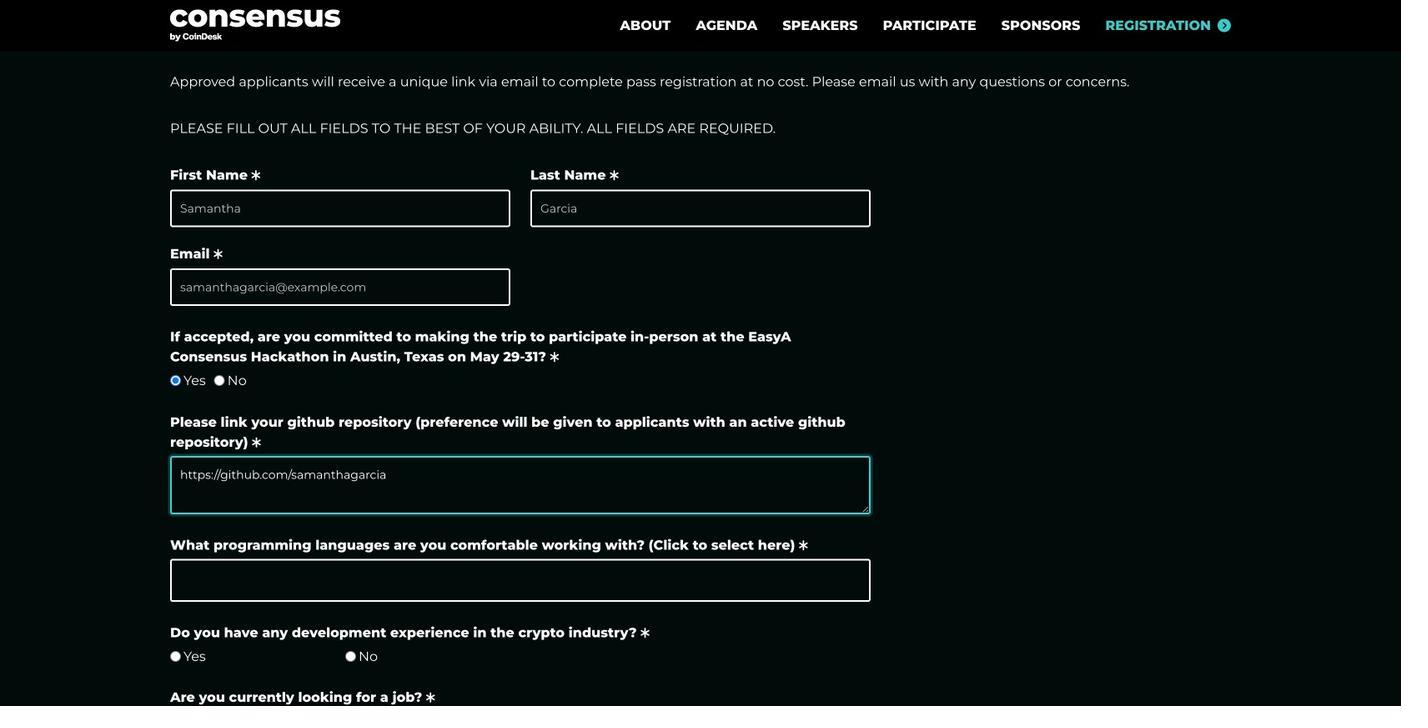 Task type: describe. For each thing, give the bounding box(es) containing it.
logo image
[[170, 10, 340, 41]]

chevron circle right image
[[1218, 19, 1231, 32]]



Task type: locate. For each thing, give the bounding box(es) containing it.
None radio
[[170, 375, 181, 386], [214, 375, 225, 386], [345, 651, 356, 662], [170, 375, 181, 386], [214, 375, 225, 386], [345, 651, 356, 662]]

None radio
[[170, 651, 181, 662]]

None text field
[[531, 190, 871, 227], [170, 456, 871, 515], [531, 190, 871, 227], [170, 456, 871, 515]]

None text field
[[170, 190, 510, 227]]

name@example.com email field
[[170, 269, 510, 306]]

asterisk image
[[252, 170, 260, 181], [214, 249, 222, 260], [799, 540, 808, 552], [426, 692, 435, 704]]

None field
[[180, 568, 861, 594]]

asterisk image
[[610, 170, 619, 181], [550, 351, 559, 363], [252, 437, 261, 449], [641, 627, 650, 639]]



